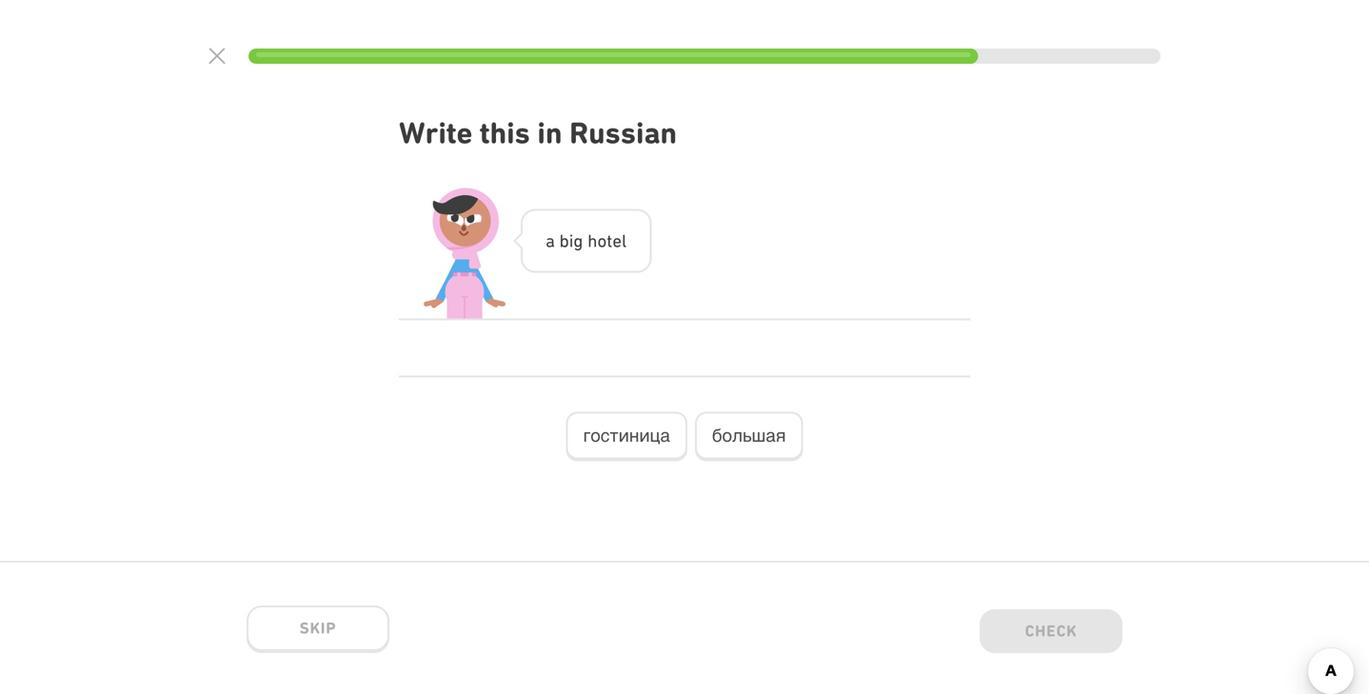 Task type: describe. For each thing, give the bounding box(es) containing it.
skip
[[300, 619, 337, 637]]

гостиница button
[[566, 412, 688, 461]]

in
[[537, 115, 562, 150]]

check button
[[980, 610, 1123, 657]]

skip button
[[247, 606, 390, 653]]

write
[[399, 115, 473, 150]]

h
[[588, 230, 598, 251]]

g
[[574, 230, 583, 251]]

h o t e l
[[588, 230, 627, 251]]

b
[[559, 230, 569, 251]]

большая
[[712, 425, 786, 446]]



Task type: vqa. For each thing, say whether or not it's contained in the screenshot.
the this in the top left of the page
yes



Task type: locate. For each thing, give the bounding box(es) containing it.
гостиница
[[583, 425, 670, 446]]

большая button
[[695, 412, 803, 461]]

e
[[613, 230, 622, 251]]

this
[[480, 115, 530, 150]]

progress bar
[[249, 49, 1161, 64]]

t
[[607, 230, 613, 251]]

a
[[546, 230, 555, 251]]

a b i g
[[546, 230, 583, 251]]

russian
[[570, 115, 677, 150]]

l
[[622, 230, 627, 251]]

o
[[598, 230, 607, 251]]

i
[[569, 230, 574, 251]]

check
[[1025, 622, 1077, 640]]

write this in russian
[[399, 115, 677, 150]]



